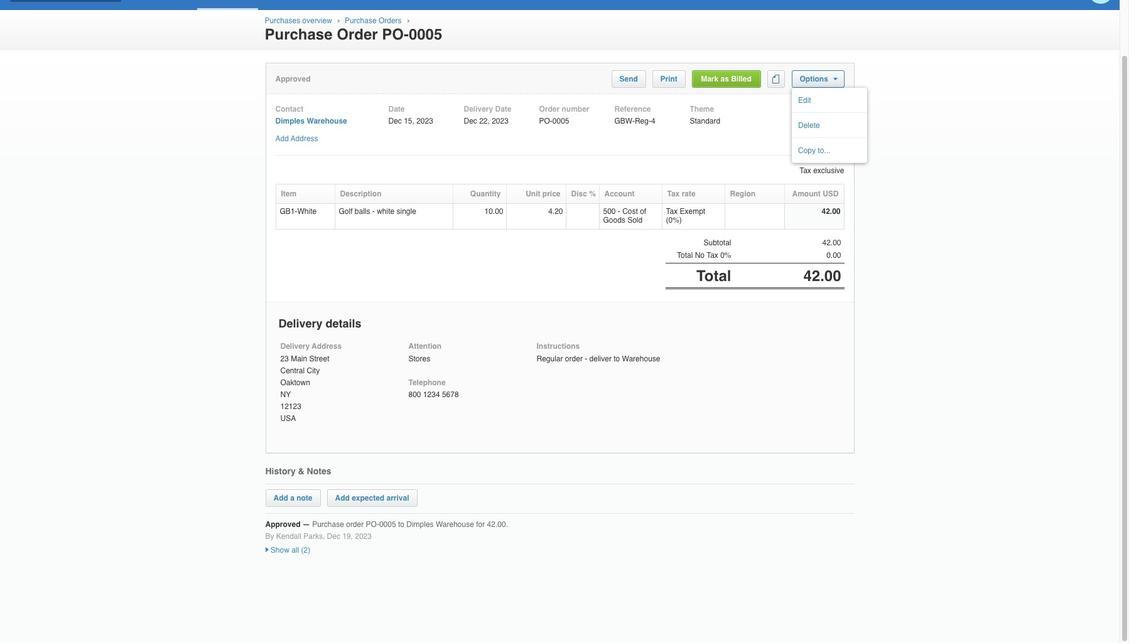 Task type: locate. For each thing, give the bounding box(es) containing it.
total left the no
[[677, 251, 693, 260]]

2 vertical spatial 42.00
[[804, 267, 841, 285]]

date up 15,
[[389, 105, 405, 114]]

0 horizontal spatial dimples
[[275, 117, 305, 126]]

order down purchase orders
[[337, 26, 378, 43]]

1 vertical spatial dimples
[[407, 521, 434, 529]]

- left deliver
[[585, 355, 587, 363]]

0 horizontal spatial date
[[389, 105, 405, 114]]

to down arrival
[[398, 521, 404, 529]]

approved up contact on the left top of page
[[275, 75, 311, 84]]

1 vertical spatial address
[[312, 343, 342, 351]]

0 vertical spatial order
[[337, 26, 378, 43]]

total
[[677, 251, 693, 260], [697, 267, 732, 285]]

po-
[[382, 26, 409, 43], [539, 117, 553, 126], [366, 521, 379, 529]]

&
[[298, 467, 304, 477]]

0 horizontal spatial dec
[[327, 533, 340, 541]]

dec left 22, at the left
[[464, 117, 477, 126]]

2023 inside date dec 15, 2023
[[417, 117, 433, 126]]

- right the 500
[[618, 207, 621, 216]]

1 vertical spatial total
[[697, 267, 732, 285]]

purchase down purchases overview link
[[265, 26, 333, 43]]

order up '19,'
[[346, 521, 364, 529]]

4
[[651, 117, 656, 126]]

regular
[[537, 355, 563, 363]]

0 vertical spatial purchase
[[345, 16, 377, 25]]

2023 right 22, at the left
[[492, 117, 509, 126]]

edit link
[[792, 88, 868, 113]]

1 vertical spatial purchase
[[265, 26, 333, 43]]

dimples down contact on the left top of page
[[275, 117, 305, 126]]

dec left 15,
[[389, 117, 402, 126]]

dec inside approved — purchase order po-0005 to dimples warehouse for 42.00. by kendall parks, dec 19, 2023
[[327, 533, 340, 541]]

po- for order
[[382, 26, 409, 43]]

tax down "copy"
[[800, 166, 811, 175]]

0 horizontal spatial po-
[[366, 521, 379, 529]]

0 vertical spatial address
[[291, 135, 318, 143]]

1 vertical spatial order
[[539, 105, 560, 114]]

to
[[614, 355, 620, 363], [398, 521, 404, 529]]

reg-
[[635, 117, 651, 126]]

1 vertical spatial 0005
[[553, 117, 569, 126]]

0 vertical spatial delivery
[[464, 105, 493, 114]]

42.00 for total
[[804, 267, 841, 285]]

dimples down arrival
[[407, 521, 434, 529]]

theme standard
[[690, 105, 721, 126]]

order
[[565, 355, 583, 363], [346, 521, 364, 529]]

1 vertical spatial approved
[[265, 521, 301, 529]]

2 vertical spatial po-
[[366, 521, 379, 529]]

0 horizontal spatial to
[[398, 521, 404, 529]]

add left a
[[274, 494, 288, 503]]

address
[[291, 135, 318, 143], [312, 343, 342, 351]]

approved — purchase order po-0005 to dimples warehouse for 42.00. by kendall parks, dec 19, 2023
[[265, 521, 508, 541]]

delivery inside delivery address 23 main street central city oaktown ny 12123 usa
[[280, 343, 310, 351]]

po- inside order number po-0005
[[539, 117, 553, 126]]

warehouse up add address in the left of the page
[[307, 117, 347, 126]]

warehouse right deliver
[[622, 355, 661, 363]]

2023 right 15,
[[417, 117, 433, 126]]

2 vertical spatial purchase
[[312, 521, 344, 529]]

1 vertical spatial po-
[[539, 117, 553, 126]]

1 horizontal spatial date
[[495, 105, 512, 114]]

1 horizontal spatial total
[[697, 267, 732, 285]]

date
[[389, 105, 405, 114], [495, 105, 512, 114]]

42.00 down usd
[[822, 207, 841, 216]]

5678
[[442, 391, 459, 400]]

1 date from the left
[[389, 105, 405, 114]]

warehouse left the for on the bottom
[[436, 521, 474, 529]]

mark
[[701, 75, 719, 84]]

show
[[271, 547, 290, 555]]

arrival
[[387, 494, 409, 503]]

expected
[[352, 494, 385, 503]]

gb1-
[[280, 207, 297, 216]]

of
[[640, 207, 647, 216]]

dec left '19,'
[[327, 533, 340, 541]]

2 vertical spatial delivery
[[280, 343, 310, 351]]

1 horizontal spatial order
[[539, 105, 560, 114]]

0 vertical spatial to
[[614, 355, 620, 363]]

0 vertical spatial order
[[565, 355, 583, 363]]

0 horizontal spatial order
[[346, 521, 364, 529]]

no
[[695, 251, 705, 260]]

add left the 'expected'
[[335, 494, 350, 503]]

address up street
[[312, 343, 342, 351]]

reference gbw-reg-4
[[615, 105, 656, 126]]

1 horizontal spatial po-
[[382, 26, 409, 43]]

address inside delivery address 23 main street central city oaktown ny 12123 usa
[[312, 343, 342, 351]]

dimples
[[275, 117, 305, 126], [407, 521, 434, 529]]

0 vertical spatial total
[[677, 251, 693, 260]]

0 vertical spatial warehouse
[[307, 117, 347, 126]]

0.00
[[827, 251, 841, 260]]

tax up (0%)
[[666, 207, 678, 216]]

1 vertical spatial to
[[398, 521, 404, 529]]

to right deliver
[[614, 355, 620, 363]]

1 vertical spatial warehouse
[[622, 355, 661, 363]]

region
[[730, 189, 756, 198]]

date inside date dec 15, 2023
[[389, 105, 405, 114]]

dimples inside approved — purchase order po-0005 to dimples warehouse for 42.00. by kendall parks, dec 19, 2023
[[407, 521, 434, 529]]

0 vertical spatial po-
[[382, 26, 409, 43]]

dec
[[389, 117, 402, 126], [464, 117, 477, 126], [327, 533, 340, 541]]

delivery address 23 main street central city oaktown ny 12123 usa
[[280, 343, 342, 424]]

tax left the rate
[[667, 189, 680, 198]]

gbw-
[[615, 117, 635, 126]]

2 vertical spatial 0005
[[379, 521, 396, 529]]

0 vertical spatial 0005
[[409, 26, 442, 43]]

1 horizontal spatial order
[[565, 355, 583, 363]]

1 horizontal spatial warehouse
[[436, 521, 474, 529]]

address down "dimples warehouse"
[[291, 135, 318, 143]]

date dec 15, 2023
[[389, 105, 433, 126]]

delivery for delivery address 23 main street central city oaktown ny 12123 usa
[[280, 343, 310, 351]]

approved for approved — purchase order po-0005 to dimples warehouse for 42.00. by kendall parks, dec 19, 2023
[[265, 521, 301, 529]]

print button
[[661, 75, 678, 84]]

notes
[[307, 467, 331, 477]]

2 horizontal spatial 2023
[[492, 117, 509, 126]]

0 horizontal spatial total
[[677, 251, 693, 260]]

delivery date dec 22, 2023
[[464, 105, 512, 126]]

date left order number po-0005
[[495, 105, 512, 114]]

1 vertical spatial delivery
[[279, 317, 323, 330]]

single
[[397, 207, 416, 216]]

as
[[721, 75, 729, 84]]

el image
[[781, 75, 783, 84]]

%
[[589, 189, 596, 198]]

500 - cost of goods sold
[[603, 207, 647, 225]]

order
[[337, 26, 378, 43], [539, 105, 560, 114]]

delivery inside delivery date dec 22, 2023
[[464, 105, 493, 114]]

tax for tax rate
[[667, 189, 680, 198]]

instructions
[[537, 343, 580, 351]]

1 horizontal spatial dimples
[[407, 521, 434, 529]]

kendall
[[276, 533, 301, 541]]

0005 inside order number po-0005
[[553, 117, 569, 126]]

purchase up parks,
[[312, 521, 344, 529]]

orders
[[379, 16, 402, 25]]

instructions regular order - deliver to warehouse
[[537, 343, 661, 363]]

42.00 down the 0.00
[[804, 267, 841, 285]]

send button
[[620, 75, 638, 84]]

1 vertical spatial order
[[346, 521, 364, 529]]

2 date from the left
[[495, 105, 512, 114]]

cost
[[623, 207, 638, 216]]

oaktown
[[280, 379, 310, 388]]

subtotal
[[704, 238, 732, 247]]

po- down orders
[[382, 26, 409, 43]]

order down instructions
[[565, 355, 583, 363]]

show all (2)
[[269, 547, 310, 555]]

2 horizontal spatial dec
[[464, 117, 477, 126]]

0005 for purchase order po-0005
[[409, 26, 442, 43]]

po- for number
[[539, 117, 553, 126]]

add for add a note
[[274, 494, 288, 503]]

42.00 up the 0.00
[[823, 238, 841, 247]]

stores
[[409, 355, 430, 363]]

(0%)
[[666, 216, 682, 225]]

1 horizontal spatial dec
[[389, 117, 402, 126]]

warehouse
[[307, 117, 347, 126], [622, 355, 661, 363], [436, 521, 474, 529]]

delivery details
[[279, 317, 362, 330]]

0 vertical spatial approved
[[275, 75, 311, 84]]

order inside instructions regular order - deliver to warehouse
[[565, 355, 583, 363]]

1 horizontal spatial 0005
[[409, 26, 442, 43]]

1 horizontal spatial to
[[614, 355, 620, 363]]

1 horizontal spatial 2023
[[417, 117, 433, 126]]

0 horizontal spatial 0005
[[379, 521, 396, 529]]

po- down add expected arrival
[[366, 521, 379, 529]]

2023 right '19,'
[[355, 533, 372, 541]]

0 horizontal spatial 2023
[[355, 533, 372, 541]]

0 vertical spatial dimples
[[275, 117, 305, 126]]

(2)
[[301, 547, 310, 555]]

total down total no tax 0%
[[697, 267, 732, 285]]

account
[[605, 189, 635, 198]]

purchase up purchase order po-0005
[[345, 16, 377, 25]]

for
[[476, 521, 485, 529]]

approved up kendall
[[265, 521, 301, 529]]

theme
[[690, 105, 714, 114]]

0005 for order number po-0005
[[553, 117, 569, 126]]

2 vertical spatial warehouse
[[436, 521, 474, 529]]

po- right delivery date dec 22, 2023
[[539, 117, 553, 126]]

delivery for delivery details
[[279, 317, 323, 330]]

usa
[[280, 415, 296, 424]]

purchases
[[265, 16, 300, 25]]

2 horizontal spatial warehouse
[[622, 355, 661, 363]]

order inside approved — purchase order po-0005 to dimples warehouse for 42.00. by kendall parks, dec 19, 2023
[[346, 521, 364, 529]]

2 horizontal spatial 0005
[[553, 117, 569, 126]]

disc
[[571, 189, 587, 198]]

1 vertical spatial 42.00
[[823, 238, 841, 247]]

print
[[661, 75, 678, 84]]

2 horizontal spatial po-
[[539, 117, 553, 126]]

order left number
[[539, 105, 560, 114]]

copy to...
[[798, 146, 831, 155]]

tax for tax exclusive
[[800, 166, 811, 175]]

tax inside tax exempt (0%)
[[666, 207, 678, 216]]

800
[[409, 391, 421, 400]]

warehouse inside approved — purchase order po-0005 to dimples warehouse for 42.00. by kendall parks, dec 19, 2023
[[436, 521, 474, 529]]

add address
[[275, 135, 318, 143]]

0005
[[409, 26, 442, 43], [553, 117, 569, 126], [379, 521, 396, 529]]

- right balls
[[372, 207, 375, 216]]

dec inside date dec 15, 2023
[[389, 117, 402, 126]]

0 vertical spatial 42.00
[[822, 207, 841, 216]]

add address link
[[275, 135, 318, 143]]

add down contact on the left top of page
[[275, 135, 289, 143]]

add a note
[[274, 494, 313, 503]]

purchase inside approved — purchase order po-0005 to dimples warehouse for 42.00. by kendall parks, dec 19, 2023
[[312, 521, 344, 529]]

1 horizontal spatial -
[[585, 355, 587, 363]]

2 horizontal spatial -
[[618, 207, 621, 216]]

warehouse inside instructions regular order - deliver to warehouse
[[622, 355, 661, 363]]

billed
[[731, 75, 752, 84]]

telephone 800 1234 5678
[[409, 379, 459, 400]]

approved inside approved — purchase order po-0005 to dimples warehouse for 42.00. by kendall parks, dec 19, 2023
[[265, 521, 301, 529]]

add
[[275, 135, 289, 143], [274, 494, 288, 503], [335, 494, 350, 503]]



Task type: describe. For each thing, give the bounding box(es) containing it.
total no tax 0%
[[677, 251, 732, 260]]

dimples warehouse link
[[275, 117, 347, 126]]

balls
[[355, 207, 370, 216]]

golf
[[339, 207, 353, 216]]

amount
[[792, 189, 821, 198]]

address for add address
[[291, 135, 318, 143]]

10.00
[[485, 207, 503, 216]]

a
[[290, 494, 295, 503]]

—
[[303, 521, 310, 529]]

overview
[[302, 16, 332, 25]]

by
[[265, 533, 274, 541]]

purchases overview
[[265, 16, 332, 25]]

0%
[[721, 251, 732, 260]]

delete
[[798, 121, 820, 130]]

purchases overview link
[[265, 16, 332, 25]]

- inside 500 - cost of goods sold
[[618, 207, 621, 216]]

- inside instructions regular order - deliver to warehouse
[[585, 355, 587, 363]]

purchase order po-0005
[[265, 26, 442, 43]]

order inside order number po-0005
[[539, 105, 560, 114]]

2023 inside approved — purchase order po-0005 to dimples warehouse for 42.00. by kendall parks, dec 19, 2023
[[355, 533, 372, 541]]

amount usd
[[792, 189, 839, 198]]

tax exempt (0%)
[[666, 207, 706, 225]]

ny
[[280, 391, 291, 400]]

delete link
[[792, 113, 868, 138]]

reference
[[615, 105, 651, 114]]

4.20
[[548, 207, 563, 216]]

purchase for purchase order po-0005
[[265, 26, 333, 43]]

attention
[[409, 343, 442, 351]]

add a note button
[[274, 494, 313, 503]]

19,
[[342, 533, 353, 541]]

15,
[[404, 117, 415, 126]]

tax for tax exempt (0%)
[[666, 207, 678, 216]]

main
[[291, 355, 307, 363]]

tax rate
[[667, 189, 696, 198]]

unit price
[[526, 189, 561, 198]]

telephone
[[409, 379, 446, 388]]

dimples warehouse
[[275, 117, 347, 126]]

order number po-0005
[[539, 105, 590, 126]]

approved for approved
[[275, 75, 311, 84]]

parks,
[[304, 533, 325, 541]]

42.00.
[[487, 521, 508, 529]]

2023 inside delivery date dec 22, 2023
[[492, 117, 509, 126]]

city
[[307, 367, 320, 375]]

white
[[297, 207, 317, 216]]

0 horizontal spatial warehouse
[[307, 117, 347, 126]]

history
[[265, 467, 296, 477]]

22,
[[479, 117, 490, 126]]

send
[[620, 75, 638, 84]]

golf balls - white single
[[339, 207, 416, 216]]

purchase for purchase orders
[[345, 16, 377, 25]]

quantity
[[470, 189, 501, 198]]

copy to... link
[[792, 138, 868, 164]]

price
[[543, 189, 561, 198]]

copy
[[798, 146, 816, 155]]

date inside delivery date dec 22, 2023
[[495, 105, 512, 114]]

add for add address
[[275, 135, 289, 143]]

white
[[377, 207, 395, 216]]

description
[[340, 189, 382, 198]]

tax right the no
[[707, 251, 719, 260]]

total for total
[[697, 267, 732, 285]]

attention stores
[[409, 343, 442, 363]]

unit
[[526, 189, 541, 198]]

rate
[[682, 189, 696, 198]]

options
[[800, 75, 828, 84]]

mark as billed
[[701, 75, 752, 84]]

12123
[[280, 403, 301, 412]]

note
[[297, 494, 313, 503]]

sold
[[628, 216, 643, 225]]

to inside instructions regular order - deliver to warehouse
[[614, 355, 620, 363]]

42.00 for subtotal
[[823, 238, 841, 247]]

item
[[281, 189, 297, 198]]

po- inside approved — purchase order po-0005 to dimples warehouse for 42.00. by kendall parks, dec 19, 2023
[[366, 521, 379, 529]]

23
[[280, 355, 289, 363]]

street
[[309, 355, 330, 363]]

delivery for delivery date dec 22, 2023
[[464, 105, 493, 114]]

purchase orders link
[[345, 16, 402, 25]]

central
[[280, 367, 305, 375]]

0005 inside approved — purchase order po-0005 to dimples warehouse for 42.00. by kendall parks, dec 19, 2023
[[379, 521, 396, 529]]

gb1-white
[[280, 207, 317, 216]]

add expected arrival button
[[335, 494, 409, 503]]

address for delivery address 23 main street central city oaktown ny 12123 usa
[[312, 343, 342, 351]]

deliver
[[590, 355, 612, 363]]

total for total no tax 0%
[[677, 251, 693, 260]]

dec inside delivery date dec 22, 2023
[[464, 117, 477, 126]]

0 horizontal spatial order
[[337, 26, 378, 43]]

500
[[603, 207, 616, 216]]

disc %
[[571, 189, 596, 198]]

add for add expected arrival
[[335, 494, 350, 503]]

1234
[[423, 391, 440, 400]]

usd
[[823, 189, 839, 198]]

contact
[[275, 105, 304, 114]]

number
[[562, 105, 590, 114]]

0 horizontal spatial -
[[372, 207, 375, 216]]

add expected arrival
[[335, 494, 409, 503]]

exclusive
[[814, 166, 845, 175]]

to inside approved — purchase order po-0005 to dimples warehouse for 42.00. by kendall parks, dec 19, 2023
[[398, 521, 404, 529]]



Task type: vqa. For each thing, say whether or not it's contained in the screenshot.
%
yes



